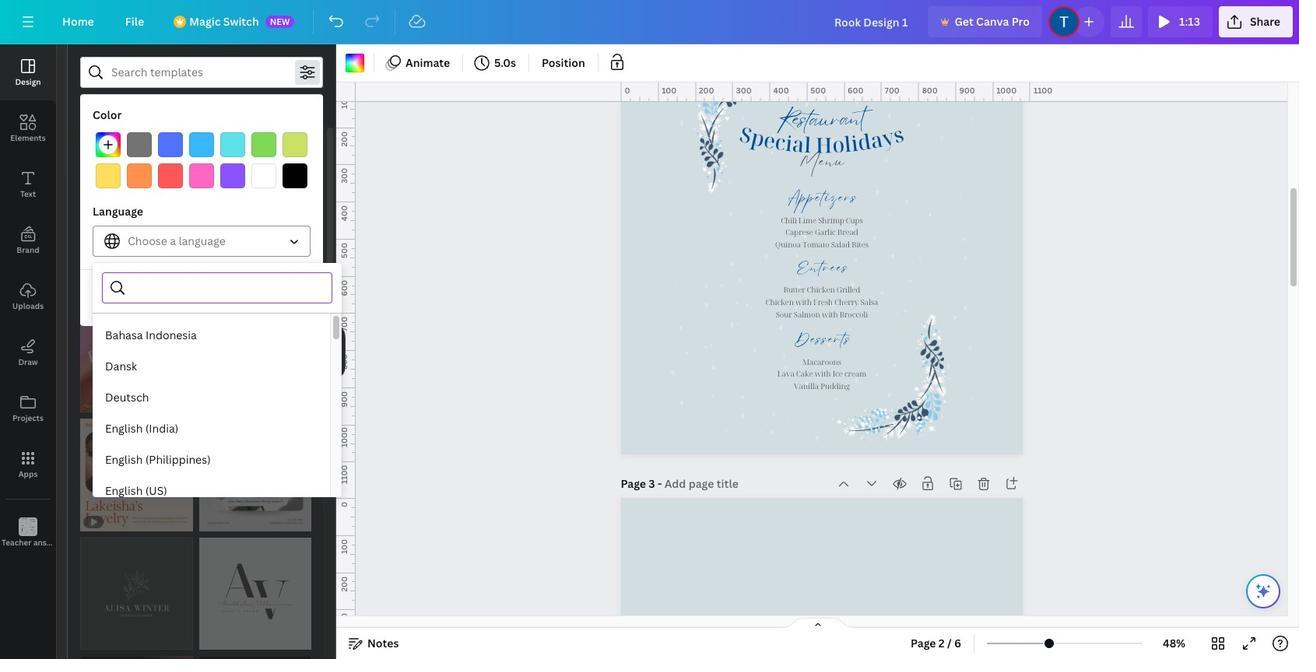 Task type: vqa. For each thing, say whether or not it's contained in the screenshot.
us
no



Task type: describe. For each thing, give the bounding box(es) containing it.
/
[[947, 636, 952, 651]]

cake
[[796, 369, 813, 379]]

o
[[831, 130, 845, 159]]

draw
[[18, 356, 38, 367]]

a inside h o l i d a y s
[[868, 125, 885, 155]]

1 vertical spatial 300
[[339, 168, 349, 184]]

0 horizontal spatial 600
[[339, 280, 349, 296]]

bahasa indonesia option
[[93, 320, 330, 351]]

language list box
[[93, 320, 330, 659]]

orange image
[[127, 163, 152, 188]]

english (us) button
[[93, 476, 330, 507]]

templates button
[[80, 94, 213, 124]]

1 horizontal spatial 600
[[848, 85, 864, 96]]

clear all (0)
[[171, 290, 232, 305]]

deutsch option
[[93, 382, 330, 413]]

bahasa indonesia button
[[93, 320, 330, 351]]

answer
[[33, 537, 60, 548]]

dansk option
[[93, 351, 330, 382]]

indonesia
[[146, 328, 197, 342]]

Black button
[[283, 163, 307, 188]]

english (philippines) option
[[93, 444, 330, 476]]

language
[[179, 234, 226, 248]]

deutsch button
[[93, 382, 330, 413]]

switch
[[223, 14, 259, 29]]

0 vertical spatial 1100
[[1034, 85, 1053, 96]]

animate button
[[381, 51, 456, 75]]

0 vertical spatial 0
[[625, 85, 630, 96]]

new
[[270, 16, 290, 27]]

black & white minimalist aesthetic initials font logo image
[[199, 537, 311, 650]]

cream
[[844, 369, 866, 379]]

s p e c i a l
[[737, 119, 811, 159]]

1 vertical spatial 500
[[339, 243, 349, 258]]

christmas button
[[80, 138, 154, 169]]

White button
[[251, 163, 276, 188]]

(us)
[[145, 483, 167, 498]]

elements
[[10, 132, 46, 143]]

1 vertical spatial 900
[[339, 391, 349, 407]]

position
[[542, 55, 585, 70]]

orange image
[[127, 163, 152, 188]]

pink image
[[189, 163, 214, 188]]

english for english (philippines)
[[105, 452, 143, 467]]

pudding
[[820, 381, 849, 391]]

1 horizontal spatial 700
[[885, 85, 900, 96]]

butter
[[783, 285, 805, 295]]

projects
[[12, 413, 44, 423]]

h
[[815, 131, 832, 159]]

notes
[[367, 636, 399, 651]]

get canva pro button
[[928, 6, 1042, 37]]

english (us)
[[105, 483, 167, 498]]

blue button
[[274, 138, 318, 169]]

bread
[[837, 227, 858, 238]]

home
[[62, 14, 94, 29]]

text button
[[0, 156, 56, 212]]

english (philippines) button
[[93, 444, 330, 476]]

color
[[93, 107, 122, 122]]

h o l i d a y s
[[815, 119, 907, 159]]

share
[[1250, 14, 1280, 29]]

(0)
[[217, 290, 232, 305]]

pink image
[[189, 163, 214, 188]]

vanilla
[[794, 381, 818, 391]]

l inside h o l i d a y s
[[843, 129, 852, 158]]

c
[[773, 127, 788, 157]]

tomato
[[802, 239, 829, 250]]

canva assistant image
[[1254, 582, 1273, 601]]

d
[[855, 127, 873, 157]]

deutsch
[[105, 390, 149, 405]]

canva
[[976, 14, 1009, 29]]

a inside s p e c i a l
[[791, 129, 805, 158]]

english for english (india)
[[105, 421, 143, 436]]

2 vertical spatial 200
[[339, 576, 349, 592]]

0 vertical spatial 1000
[[996, 85, 1017, 96]]

s inside h o l i d a y s
[[890, 119, 907, 149]]

english (philippines)
[[105, 452, 211, 467]]

bites
[[851, 239, 868, 250]]

shrimp
[[818, 215, 844, 225]]

main menu bar
[[0, 0, 1299, 44]]

add a new color image
[[96, 132, 121, 157]]

bahasa
[[105, 328, 143, 342]]

1 horizontal spatial 900
[[959, 85, 975, 96]]

48%
[[1163, 636, 1185, 651]]

elements button
[[0, 100, 56, 156]]

blue
[[284, 146, 308, 160]]

winter
[[170, 146, 205, 160]]

0 vertical spatial 300
[[736, 85, 752, 96]]

1 vertical spatial 700
[[339, 317, 349, 332]]

cherry
[[834, 297, 858, 307]]

get
[[955, 14, 974, 29]]

no color image
[[346, 54, 364, 72]]

wedding invitation in beige peach magenta classy calligraphy style image
[[199, 300, 311, 413]]

choose a language
[[128, 234, 226, 248]]

1:13
[[1179, 14, 1200, 29]]

turquoise blue image
[[220, 132, 245, 157]]

0 horizontal spatial 1100
[[339, 465, 349, 484]]

apps button
[[0, 437, 56, 493]]

chili
[[781, 215, 797, 225]]

quinoa
[[775, 239, 801, 250]]

0 vertical spatial chicken
[[807, 285, 835, 295]]

1 vertical spatial with
[[821, 309, 838, 319]]

purple image
[[220, 163, 245, 188]]

notes button
[[342, 631, 405, 656]]

caprese
[[785, 227, 813, 238]]

Yellow button
[[96, 163, 121, 188]]

Design title text field
[[822, 6, 922, 37]]

english (india) option
[[93, 413, 330, 444]]

1 vertical spatial 0
[[339, 502, 349, 507]]

position button
[[536, 51, 591, 75]]

yellow image
[[96, 163, 121, 188]]

food
[[231, 146, 258, 160]]

broccoli
[[839, 309, 868, 319]]

brand
[[17, 244, 39, 255]]

0 vertical spatial 200
[[699, 85, 714, 96]]



Task type: locate. For each thing, give the bounding box(es) containing it.
get canva pro
[[955, 14, 1030, 29]]

bahasa indonesia
[[105, 328, 197, 342]]

dansk
[[105, 359, 137, 374]]

christmas
[[90, 146, 144, 160]]

300
[[736, 85, 752, 96], [339, 168, 349, 184], [339, 614, 349, 629]]

2 english from the top
[[105, 452, 143, 467]]

500
[[811, 85, 826, 96], [339, 243, 349, 258]]

cups
[[845, 215, 862, 225]]

i inside h o l i d a y s
[[849, 129, 859, 157]]

page left 3 at the bottom of the page
[[621, 476, 646, 491]]

english for english (us)
[[105, 483, 143, 498]]

1 i from the left
[[784, 129, 794, 157]]

teacher
[[2, 537, 32, 548]]

file
[[125, 14, 144, 29]]

i inside s p e c i a l
[[784, 129, 794, 157]]

u
[[820, 119, 832, 147]]

english
[[105, 421, 143, 436], [105, 452, 143, 467], [105, 483, 143, 498]]

n
[[850, 116, 865, 145]]

chili lime shrimp cups caprese garlic bread quinoa tomato salad bites
[[775, 215, 868, 250]]

#737373 button
[[127, 132, 152, 157]]

templates
[[119, 101, 174, 116]]

salad
[[831, 239, 850, 250]]

clear
[[171, 290, 199, 305]]

page 2 / 6
[[911, 636, 961, 651]]

1 horizontal spatial 500
[[811, 85, 826, 96]]

1 vertical spatial 1100
[[339, 465, 349, 484]]

yellow image
[[96, 163, 121, 188]]

uploads button
[[0, 269, 56, 325]]

winter button
[[160, 138, 215, 169]]

pastel blue pastel pink soft gradients & gloss self-help podcast cover group
[[80, 181, 193, 294]]

food button
[[221, 138, 268, 169]]

light blue image
[[189, 132, 214, 157], [189, 132, 214, 157]]

1 horizontal spatial page
[[911, 636, 936, 651]]

white image
[[251, 163, 276, 188]]

1 english from the top
[[105, 421, 143, 436]]

english (us) option
[[93, 476, 330, 507]]

1 vertical spatial english
[[105, 452, 143, 467]]

dansk button
[[93, 351, 330, 382]]

Page title text field
[[664, 476, 740, 492]]

magic
[[189, 14, 221, 29]]

english left (us)
[[105, 483, 143, 498]]

0 vertical spatial with
[[795, 297, 811, 307]]

0 horizontal spatial l
[[803, 130, 811, 159]]

l right r
[[843, 129, 852, 158]]

(india)
[[145, 421, 178, 436]]

with down macaroons
[[814, 369, 830, 379]]

grass green image
[[251, 132, 276, 157], [251, 132, 276, 157]]

-
[[658, 476, 662, 491]]

0 horizontal spatial 800
[[339, 354, 349, 370]]

l
[[843, 129, 852, 158], [803, 130, 811, 159]]

i
[[784, 129, 794, 157], [849, 129, 859, 157]]

i right o
[[849, 129, 859, 157]]

Language button
[[93, 226, 311, 257]]

0 horizontal spatial s
[[798, 118, 807, 146]]

color option group
[[93, 129, 311, 191]]

0 horizontal spatial 0
[[339, 502, 349, 507]]

clear all (0) button
[[93, 283, 311, 314]]

200
[[699, 85, 714, 96], [339, 131, 349, 146], [339, 576, 349, 592]]

5.0s button
[[469, 51, 522, 75]]

2 vertical spatial 300
[[339, 614, 349, 629]]

r
[[831, 118, 842, 146]]

300 right black button
[[339, 168, 349, 184]]

0
[[625, 85, 630, 96], [339, 502, 349, 507]]

1 vertical spatial 1000
[[339, 427, 349, 447]]

with inside desserts macaroons lava cake with ice cream vanilla pudding
[[814, 369, 830, 379]]

Light blue button
[[189, 132, 214, 157]]

black image
[[283, 163, 307, 188], [283, 163, 307, 188]]

page 2 / 6 button
[[904, 631, 968, 656]]

desserts macaroons lava cake with ice cream vanilla pudding
[[777, 339, 866, 391]]

salmon
[[793, 309, 820, 319]]

1 vertical spatial page
[[911, 636, 936, 651]]

3 english from the top
[[105, 483, 143, 498]]

macaroons
[[802, 357, 841, 367]]

gold luxury initial circle logo image
[[199, 656, 311, 659]]

chicken up fresh at the right of page
[[807, 285, 835, 295]]

0 vertical spatial 600
[[848, 85, 864, 96]]

Orange button
[[127, 163, 152, 188]]

1100
[[1034, 85, 1053, 96], [339, 465, 349, 484]]

0 vertical spatial 400
[[773, 85, 789, 96]]

english up english (us)
[[105, 452, 143, 467]]

0 horizontal spatial i
[[784, 129, 794, 157]]

p
[[748, 122, 767, 153]]

turquoise blue image
[[220, 132, 245, 157]]

2 vertical spatial with
[[814, 369, 830, 379]]

page left 2 at the bottom
[[911, 636, 936, 651]]

salsa
[[860, 297, 878, 307]]

desserts
[[794, 339, 851, 357]]

hide image
[[335, 314, 346, 389]]

6
[[954, 636, 961, 651]]

with up salmon
[[795, 297, 811, 307]]

s right 't'
[[890, 119, 907, 149]]

add a new color image
[[96, 132, 121, 157]]

grey white gold wedding planner logo image
[[80, 537, 193, 650]]

Purple button
[[220, 163, 245, 188]]

a inside the u r a n t
[[840, 118, 853, 146]]

page inside button
[[911, 636, 936, 651]]

1 vertical spatial 800
[[339, 354, 349, 370]]

0 vertical spatial page
[[621, 476, 646, 491]]

t
[[861, 116, 869, 144]]

;
[[27, 539, 29, 549]]

None search field
[[133, 273, 322, 303]]

s left u
[[798, 118, 807, 146]]

300 up notes button
[[339, 614, 349, 629]]

#737373 image
[[127, 132, 152, 157]]

2
[[939, 636, 945, 651]]

1 horizontal spatial chicken
[[807, 285, 835, 295]]

1 vertical spatial 200
[[339, 131, 349, 146]]

1 vertical spatial chicken
[[765, 297, 793, 307]]

0 horizontal spatial 500
[[339, 243, 349, 258]]

page
[[621, 476, 646, 491], [911, 636, 936, 651]]

1 horizontal spatial 0
[[625, 85, 630, 96]]

1000
[[996, 85, 1017, 96], [339, 427, 349, 447]]

s
[[737, 119, 755, 150]]

text
[[20, 188, 36, 199]]

english inside button
[[105, 483, 143, 498]]

3
[[649, 476, 655, 491]]

show pages image
[[780, 617, 855, 630]]

1 horizontal spatial l
[[843, 129, 852, 158]]

e
[[761, 125, 778, 155]]

Royal blue button
[[158, 132, 183, 157]]

chicken
[[807, 285, 835, 295], [765, 297, 793, 307]]

0 vertical spatial 800
[[922, 85, 938, 96]]

fresh
[[813, 297, 833, 307]]

apps
[[18, 469, 38, 479]]

lime
[[798, 215, 816, 225]]

grey brown minimal social media & ux/ui tips square carousel instagram post group
[[199, 419, 311, 531]]

0 horizontal spatial 700
[[339, 317, 349, 332]]

entrees
[[796, 267, 848, 285]]

chicken up sour on the top right
[[765, 297, 793, 307]]

Search templates search field
[[111, 58, 292, 87]]

900 down get
[[959, 85, 975, 96]]

design
[[15, 76, 41, 87]]

0 horizontal spatial 900
[[339, 391, 349, 407]]

i right e
[[784, 129, 794, 157]]

Turquoise blue button
[[220, 132, 245, 157]]

coral red image
[[158, 163, 183, 188]]

with down fresh at the right of page
[[821, 309, 838, 319]]

0 horizontal spatial chicken
[[765, 297, 793, 307]]

2 vertical spatial english
[[105, 483, 143, 498]]

600 up the n
[[848, 85, 864, 96]]

1 horizontal spatial s
[[890, 119, 907, 149]]

0 vertical spatial 900
[[959, 85, 975, 96]]

0 vertical spatial english
[[105, 421, 143, 436]]

0 vertical spatial 700
[[885, 85, 900, 96]]

1 horizontal spatial 400
[[773, 85, 789, 96]]

appetizers
[[787, 197, 857, 215]]

education and awareness instagram post in cream dark orange clean corporate style group
[[80, 419, 193, 531]]

5.0s
[[494, 55, 516, 70]]

Grass green button
[[251, 132, 276, 157]]

Pink button
[[189, 163, 214, 188]]

0 horizontal spatial 1000
[[339, 427, 349, 447]]

english inside 'option'
[[105, 452, 143, 467]]

1 vertical spatial 600
[[339, 280, 349, 296]]

1 horizontal spatial 1000
[[996, 85, 1017, 96]]

page for page 3 -
[[621, 476, 646, 491]]

garlic
[[815, 227, 835, 238]]

lime image
[[283, 132, 307, 157], [283, 132, 307, 157]]

side panel tab list
[[0, 44, 79, 561]]

900 down hide image
[[339, 391, 349, 407]]

purple image
[[220, 163, 245, 188]]

happy world pride square invitation in pink purple white photocentric style image
[[80, 300, 193, 413]]

l left h
[[803, 130, 811, 159]]

royal blue image
[[158, 132, 183, 157], [158, 132, 183, 157]]

page 3 -
[[621, 476, 664, 491]]

all
[[202, 290, 214, 305]]

1 horizontal spatial 800
[[922, 85, 938, 96]]

600 up hide image
[[339, 280, 349, 296]]

brand button
[[0, 212, 56, 269]]

english down deutsch on the left bottom
[[105, 421, 143, 436]]

sour
[[775, 309, 792, 319]]

language
[[93, 204, 143, 219]]

0 horizontal spatial page
[[621, 476, 646, 491]]

english inside option
[[105, 421, 143, 436]]

1 vertical spatial 400
[[339, 206, 349, 221]]

0 horizontal spatial 400
[[339, 206, 349, 221]]

grilled
[[836, 285, 860, 295]]

Coral red button
[[158, 163, 183, 188]]

0 vertical spatial 500
[[811, 85, 826, 96]]

900
[[959, 85, 975, 96], [339, 391, 349, 407]]

home link
[[50, 6, 106, 37]]

l inside s p e c i a l
[[803, 130, 811, 159]]

uploads
[[12, 300, 44, 311]]

300 up s
[[736, 85, 752, 96]]

Lime button
[[283, 132, 307, 157]]

white image
[[251, 163, 276, 188]]

2 i from the left
[[849, 129, 859, 157]]

#737373 image
[[127, 132, 152, 157]]

share button
[[1219, 6, 1293, 37]]

page for page 2 / 6
[[911, 636, 936, 651]]

magic switch
[[189, 14, 259, 29]]

1 horizontal spatial 1100
[[1034, 85, 1053, 96]]

1 horizontal spatial i
[[849, 129, 859, 157]]

coral red image
[[158, 163, 183, 188]]

a inside 'choose a language' button
[[170, 234, 176, 248]]

(philippines)
[[145, 452, 211, 467]]



